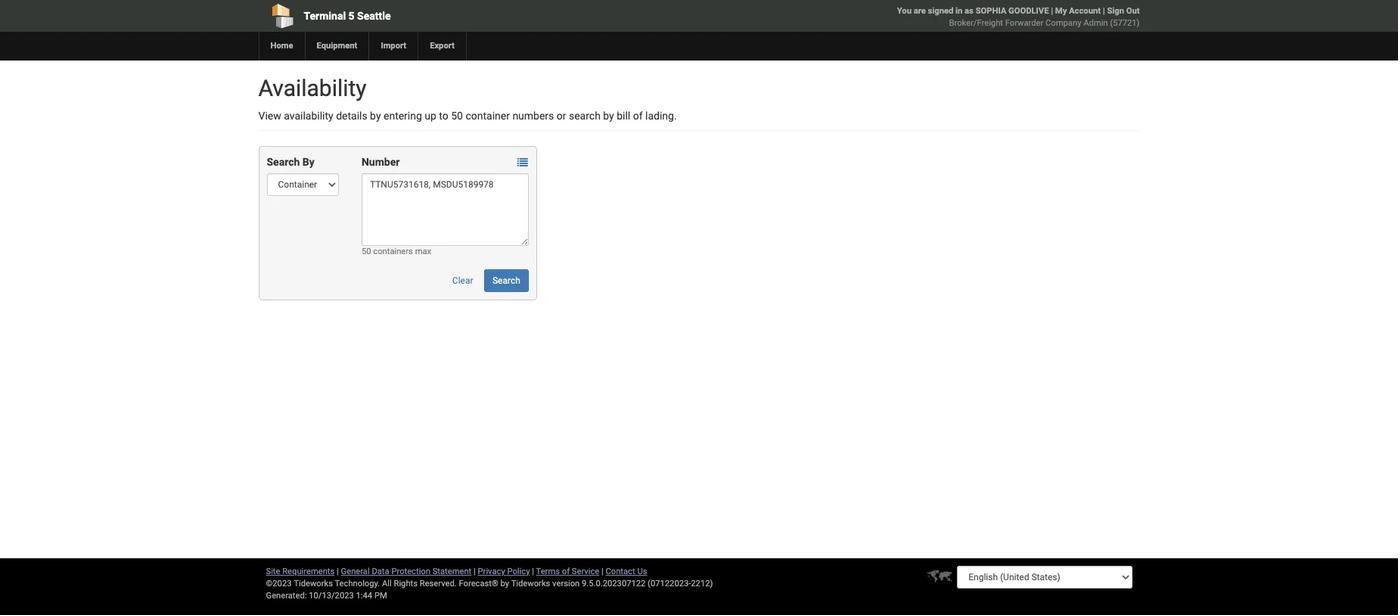 Task type: vqa. For each thing, say whether or not it's contained in the screenshot.
2212)
yes



Task type: describe. For each thing, give the bounding box(es) containing it.
terminal
[[304, 10, 346, 22]]

sign
[[1108, 6, 1125, 16]]

2212)
[[691, 579, 713, 589]]

by
[[303, 156, 315, 168]]

privacy policy link
[[478, 567, 530, 577]]

details
[[336, 110, 368, 122]]

(07122023-
[[648, 579, 691, 589]]

search by
[[267, 156, 315, 168]]

availability
[[258, 75, 367, 101]]

terminal 5 seattle
[[304, 10, 391, 22]]

policy
[[508, 567, 530, 577]]

bill
[[617, 110, 631, 122]]

home link
[[258, 32, 305, 61]]

in
[[956, 6, 963, 16]]

my account link
[[1056, 6, 1101, 16]]

container
[[466, 110, 510, 122]]

1:44
[[356, 591, 373, 601]]

service
[[572, 567, 600, 577]]

terms
[[536, 567, 560, 577]]

rights
[[394, 579, 418, 589]]

version
[[553, 579, 580, 589]]

0 vertical spatial 50
[[451, 110, 463, 122]]

availability
[[284, 110, 334, 122]]

containers
[[373, 247, 413, 257]]

you are signed in as sophia goodlive | my account | sign out broker/freight forwarder company admin (57721)
[[898, 6, 1140, 28]]

| up forecast®
[[474, 567, 476, 577]]

protection
[[392, 567, 431, 577]]

0 horizontal spatial 50
[[362, 247, 371, 257]]

Number text field
[[362, 173, 529, 246]]

contact
[[606, 567, 636, 577]]

| left my
[[1052, 6, 1054, 16]]

requirements
[[283, 567, 335, 577]]

search button
[[484, 269, 529, 292]]

tideworks
[[511, 579, 551, 589]]

signed
[[928, 6, 954, 16]]

generated:
[[266, 591, 307, 601]]

reserved.
[[420, 579, 457, 589]]

us
[[638, 567, 648, 577]]

of inside site requirements | general data protection statement | privacy policy | terms of service | contact us ©2023 tideworks technology. all rights reserved. forecast® by tideworks version 9.5.0.202307122 (07122023-2212) generated: 10/13/2023 1:44 pm
[[562, 567, 570, 577]]

general data protection statement link
[[341, 567, 472, 577]]

©2023 tideworks
[[266, 579, 333, 589]]

by inside site requirements | general data protection statement | privacy policy | terms of service | contact us ©2023 tideworks technology. all rights reserved. forecast® by tideworks version 9.5.0.202307122 (07122023-2212) generated: 10/13/2023 1:44 pm
[[501, 579, 509, 589]]

number
[[362, 156, 400, 168]]

search for search by
[[267, 156, 300, 168]]

out
[[1127, 6, 1140, 16]]

1 horizontal spatial of
[[633, 110, 643, 122]]

or
[[557, 110, 567, 122]]

site
[[266, 567, 280, 577]]



Task type: locate. For each thing, give the bounding box(es) containing it.
|
[[1052, 6, 1054, 16], [1103, 6, 1106, 16], [337, 567, 339, 577], [474, 567, 476, 577], [532, 567, 534, 577], [602, 567, 604, 577]]

of
[[633, 110, 643, 122], [562, 567, 570, 577]]

0 horizontal spatial search
[[267, 156, 300, 168]]

of right bill
[[633, 110, 643, 122]]

2 horizontal spatial by
[[604, 110, 614, 122]]

equipment link
[[305, 32, 369, 61]]

sign out link
[[1108, 6, 1140, 16]]

by down privacy policy link
[[501, 579, 509, 589]]

goodlive
[[1009, 6, 1049, 16]]

admin
[[1084, 18, 1109, 28]]

entering
[[384, 110, 422, 122]]

home
[[271, 41, 293, 51]]

as
[[965, 6, 974, 16]]

terms of service link
[[536, 567, 600, 577]]

| up 9.5.0.202307122
[[602, 567, 604, 577]]

show list image
[[518, 158, 528, 168]]

search for search
[[493, 276, 521, 286]]

1 horizontal spatial search
[[493, 276, 521, 286]]

5
[[349, 10, 355, 22]]

0 vertical spatial of
[[633, 110, 643, 122]]

clear button
[[444, 269, 482, 292]]

data
[[372, 567, 390, 577]]

to
[[439, 110, 449, 122]]

by
[[370, 110, 381, 122], [604, 110, 614, 122], [501, 579, 509, 589]]

company
[[1046, 18, 1082, 28]]

equipment
[[317, 41, 358, 51]]

account
[[1070, 6, 1101, 16]]

1 vertical spatial of
[[562, 567, 570, 577]]

search left by
[[267, 156, 300, 168]]

broker/freight
[[950, 18, 1004, 28]]

by right details
[[370, 110, 381, 122]]

0 vertical spatial search
[[267, 156, 300, 168]]

1 horizontal spatial 50
[[451, 110, 463, 122]]

all
[[382, 579, 392, 589]]

forecast®
[[459, 579, 499, 589]]

search
[[267, 156, 300, 168], [493, 276, 521, 286]]

| left general
[[337, 567, 339, 577]]

export link
[[418, 32, 466, 61]]

general
[[341, 567, 370, 577]]

sophia
[[976, 6, 1007, 16]]

my
[[1056, 6, 1068, 16]]

9.5.0.202307122
[[582, 579, 646, 589]]

0 horizontal spatial of
[[562, 567, 570, 577]]

50 left containers
[[362, 247, 371, 257]]

(57721)
[[1111, 18, 1140, 28]]

numbers
[[513, 110, 554, 122]]

seattle
[[357, 10, 391, 22]]

statement
[[433, 567, 472, 577]]

of up version
[[562, 567, 570, 577]]

search
[[569, 110, 601, 122]]

privacy
[[478, 567, 505, 577]]

clear
[[453, 276, 473, 286]]

search inside button
[[493, 276, 521, 286]]

1 vertical spatial search
[[493, 276, 521, 286]]

terminal 5 seattle link
[[258, 0, 613, 32]]

10/13/2023
[[309, 591, 354, 601]]

site requirements link
[[266, 567, 335, 577]]

50 right "to"
[[451, 110, 463, 122]]

search right clear
[[493, 276, 521, 286]]

site requirements | general data protection statement | privacy policy | terms of service | contact us ©2023 tideworks technology. all rights reserved. forecast® by tideworks version 9.5.0.202307122 (07122023-2212) generated: 10/13/2023 1:44 pm
[[266, 567, 713, 601]]

50
[[451, 110, 463, 122], [362, 247, 371, 257]]

pm
[[375, 591, 387, 601]]

| left sign
[[1103, 6, 1106, 16]]

max
[[415, 247, 432, 257]]

import
[[381, 41, 407, 51]]

lading.
[[646, 110, 677, 122]]

export
[[430, 41, 455, 51]]

up
[[425, 110, 437, 122]]

view
[[258, 110, 281, 122]]

| up tideworks
[[532, 567, 534, 577]]

0 horizontal spatial by
[[370, 110, 381, 122]]

forwarder
[[1006, 18, 1044, 28]]

you
[[898, 6, 912, 16]]

1 horizontal spatial by
[[501, 579, 509, 589]]

by left bill
[[604, 110, 614, 122]]

import link
[[369, 32, 418, 61]]

technology.
[[335, 579, 380, 589]]

1 vertical spatial 50
[[362, 247, 371, 257]]

are
[[914, 6, 926, 16]]

50 containers max
[[362, 247, 432, 257]]

contact us link
[[606, 567, 648, 577]]

view availability details by entering up to 50 container numbers or search by bill of lading.
[[258, 110, 677, 122]]



